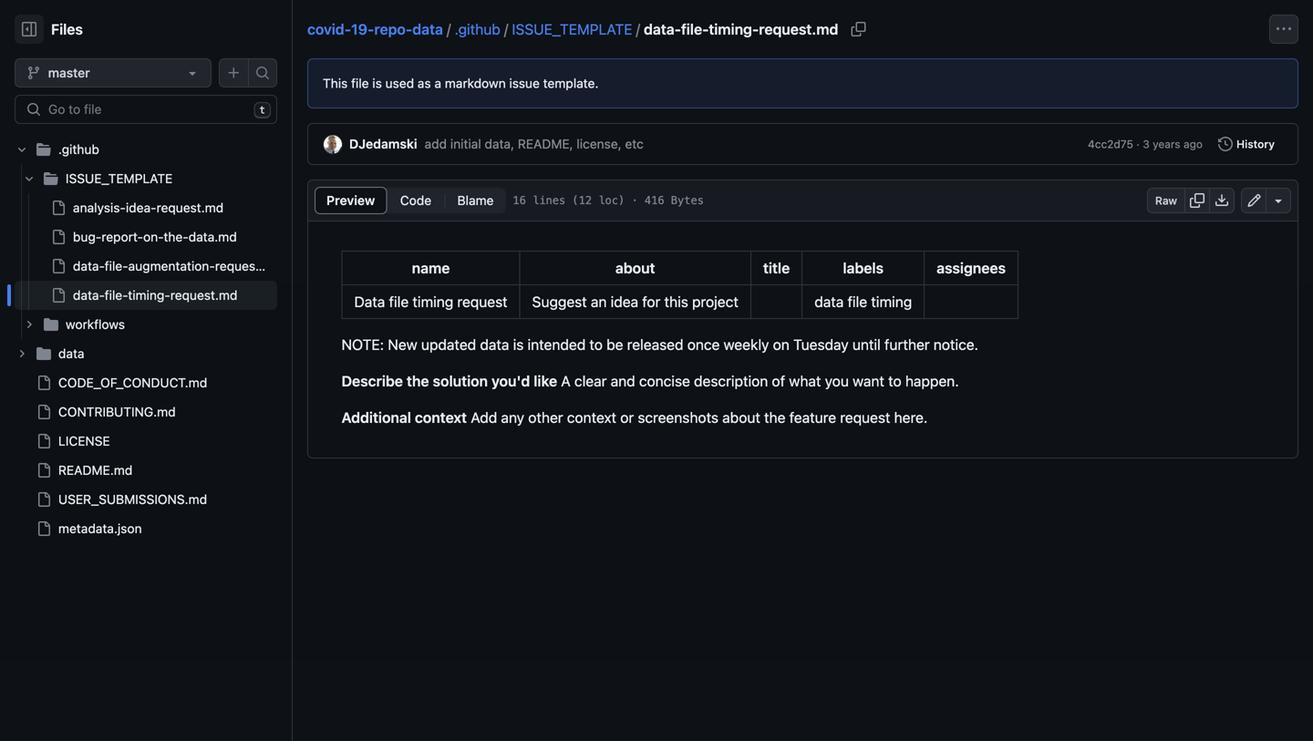 Task type: describe. For each thing, give the bounding box(es) containing it.
Go to file text field
[[48, 96, 247, 123]]

4cc2d75 · 3 years ago
[[1089, 138, 1204, 151]]

file for data
[[389, 293, 409, 311]]

issue_template tree item
[[15, 164, 282, 310]]

add initial data, readme, license, etc
[[425, 136, 644, 151]]

16 lines (12 loc) · 416 bytes
[[513, 194, 704, 207]]

name
[[412, 260, 450, 277]]

chevron right image
[[24, 319, 35, 330]]

this file is used as a markdown issue template.
[[323, 76, 599, 91]]

data file timing
[[815, 293, 913, 311]]

data up you'd
[[480, 336, 510, 354]]

like
[[534, 373, 558, 390]]

user_submissions.md
[[58, 492, 207, 507]]

chevron right image
[[16, 349, 27, 360]]

1 horizontal spatial issue_template
[[512, 21, 633, 38]]

other
[[529, 409, 564, 427]]

group for .github tree item
[[15, 164, 282, 339]]

describe the solution you'd like a clear and concise description of what you want to happen.
[[342, 373, 960, 390]]

add file tooltip
[[219, 58, 248, 88]]

title
[[764, 260, 790, 277]]

djedamski link
[[349, 136, 418, 151]]

add file image
[[227, 66, 241, 80]]

code button
[[388, 187, 444, 214]]

0 vertical spatial is
[[373, 76, 382, 91]]

new
[[388, 336, 418, 354]]

data-file-timing-request.md tree item
[[15, 281, 277, 310]]

t
[[259, 105, 266, 116]]

concise
[[640, 373, 691, 390]]

covid-19-repo-data / .github / issue_template / data-file-timing-request.md
[[307, 21, 839, 38]]

ago
[[1184, 138, 1204, 151]]

clear
[[575, 373, 607, 390]]

of
[[772, 373, 786, 390]]

data up tuesday
[[815, 293, 844, 311]]

readme,
[[518, 136, 574, 151]]

master
[[48, 65, 90, 80]]

the-
[[164, 229, 189, 245]]

git branch image
[[26, 66, 41, 80]]

1 context from the left
[[415, 409, 467, 427]]

additional context add any other context or screenshots about the feature request here.
[[342, 409, 928, 427]]

further
[[885, 336, 930, 354]]

.github link
[[455, 21, 501, 38]]

you'd
[[492, 373, 530, 390]]

readme.md
[[58, 463, 133, 478]]

4cc2d75
[[1089, 138, 1134, 151]]

request.md inside tree item
[[170, 288, 238, 303]]

file directory fill image for data
[[36, 347, 51, 361]]

data inside the files tree
[[58, 346, 84, 361]]

analysis-idea-request.md
[[73, 200, 224, 215]]

.github tree item
[[15, 135, 282, 339]]

timing for data
[[872, 293, 913, 311]]

data-file-timing-request.md
[[73, 288, 238, 303]]

initial
[[451, 136, 482, 151]]

on-
[[143, 229, 164, 245]]

raw
[[1156, 194, 1178, 207]]

lines
[[533, 194, 566, 207]]

bug-
[[73, 229, 102, 245]]

preview button
[[315, 187, 387, 214]]

3
[[1143, 138, 1150, 151]]

add
[[425, 136, 447, 151]]

covid-19-repo-data link
[[307, 21, 443, 38]]

1 horizontal spatial about
[[723, 409, 761, 427]]

issue_template link
[[512, 21, 633, 38]]

want
[[853, 373, 885, 390]]

data left .github link
[[413, 21, 443, 38]]

add initial data, readme, license, etc link
[[425, 136, 644, 151]]

preview
[[327, 193, 375, 208]]

files
[[51, 21, 83, 38]]

project
[[693, 293, 739, 311]]

add
[[471, 409, 498, 427]]

screenshots
[[638, 409, 719, 427]]

license
[[58, 434, 110, 449]]

(12
[[572, 194, 592, 207]]

data- for data-file-augmentation-request.md
[[73, 259, 105, 274]]

raw link
[[1148, 188, 1186, 214]]

blame button
[[445, 187, 507, 214]]

file view element
[[315, 187, 507, 214]]

1 horizontal spatial request
[[841, 409, 891, 427]]

.github inside tree item
[[58, 142, 99, 157]]

history link
[[1211, 131, 1284, 157]]

file image for bug-report-on-the-data.md
[[51, 230, 66, 245]]

timing- inside tree item
[[128, 288, 170, 303]]

analysis-
[[73, 200, 126, 215]]

file image for metadata.json
[[36, 522, 51, 537]]

you
[[825, 373, 849, 390]]

any
[[501, 409, 525, 427]]

solution
[[433, 373, 488, 390]]

file image for data-file-augmentation-request.md
[[51, 259, 66, 274]]

djedamski
[[349, 136, 418, 151]]

0 horizontal spatial ·
[[632, 194, 638, 207]]

description
[[694, 373, 769, 390]]

contributing.md
[[58, 405, 176, 420]]

416
[[645, 194, 665, 207]]

released
[[627, 336, 684, 354]]

master button
[[15, 58, 212, 88]]

updated
[[422, 336, 476, 354]]

labels
[[843, 260, 884, 277]]



Task type: locate. For each thing, give the bounding box(es) containing it.
blame
[[458, 193, 494, 208]]

license,
[[577, 136, 622, 151]]

request up updated
[[458, 293, 508, 311]]

file down labels
[[848, 293, 868, 311]]

0 horizontal spatial is
[[373, 76, 382, 91]]

1 horizontal spatial .github
[[455, 21, 501, 38]]

draggable pane splitter slider
[[290, 0, 295, 742]]

template.
[[544, 76, 599, 91]]

16
[[513, 194, 526, 207]]

file for this
[[351, 76, 369, 91]]

history
[[1237, 138, 1276, 151]]

.github
[[455, 21, 501, 38], [58, 142, 99, 157]]

happen.
[[906, 373, 960, 390]]

etc
[[625, 136, 644, 151]]

to right want
[[889, 373, 902, 390]]

0 vertical spatial file-
[[681, 21, 709, 38]]

4cc2d75 link
[[1089, 136, 1134, 152]]

file image for user_submissions.md
[[36, 493, 51, 507]]

data down workflows
[[58, 346, 84, 361]]

until
[[853, 336, 881, 354]]

file directory fill image for workflows
[[44, 318, 58, 332]]

timing for data
[[413, 293, 454, 311]]

file directory fill image right chevron right image on the left top of page
[[36, 347, 51, 361]]

1 vertical spatial to
[[889, 373, 902, 390]]

group containing issue_template
[[15, 164, 282, 339]]

2 group from the top
[[15, 193, 282, 310]]

data- for data-file-timing-request.md
[[73, 288, 105, 303]]

1 vertical spatial about
[[723, 409, 761, 427]]

request down want
[[841, 409, 891, 427]]

file image left analysis-
[[51, 201, 66, 215]]

history image
[[1219, 137, 1234, 151]]

· left 416
[[632, 194, 638, 207]]

/ right the issue_template link
[[636, 21, 641, 38]]

1 horizontal spatial /
[[504, 21, 509, 38]]

timing
[[413, 293, 454, 311], [872, 293, 913, 311]]

1 timing from the left
[[413, 293, 454, 311]]

1 vertical spatial is
[[513, 336, 524, 354]]

1 vertical spatial timing-
[[128, 288, 170, 303]]

file- inside tree item
[[105, 288, 128, 303]]

timing down labels
[[872, 293, 913, 311]]

data- up workflows
[[73, 288, 105, 303]]

notice.
[[934, 336, 979, 354]]

1 vertical spatial issue_template
[[66, 171, 173, 186]]

more edit options image
[[1272, 193, 1287, 208]]

2 horizontal spatial /
[[636, 21, 641, 38]]

suggest an idea for this project
[[532, 293, 739, 311]]

file image for code_of_conduct.md
[[36, 376, 51, 391]]

0 horizontal spatial file
[[351, 76, 369, 91]]

0 vertical spatial request
[[458, 293, 508, 311]]

0 horizontal spatial request
[[458, 293, 508, 311]]

copy path image
[[852, 22, 866, 36]]

1 horizontal spatial ·
[[1137, 138, 1140, 151]]

copy raw content image
[[1191, 193, 1205, 208]]

data
[[354, 293, 385, 311]]

as
[[418, 76, 431, 91]]

· left 3
[[1137, 138, 1140, 151]]

0 vertical spatial timing-
[[709, 21, 759, 38]]

chevron down image
[[16, 144, 27, 155]]

here.
[[895, 409, 928, 427]]

augmentation-
[[128, 259, 215, 274]]

covid-
[[307, 21, 351, 38]]

request.md
[[759, 21, 839, 38], [157, 200, 224, 215], [215, 259, 282, 274], [170, 288, 238, 303]]

file image left license
[[36, 434, 51, 449]]

about down description
[[723, 409, 761, 427]]

1 vertical spatial data-
[[73, 259, 105, 274]]

0 horizontal spatial timing-
[[128, 288, 170, 303]]

1 horizontal spatial to
[[889, 373, 902, 390]]

1 / from the left
[[447, 21, 451, 38]]

code_of_conduct.md
[[58, 375, 207, 391]]

download raw content image
[[1215, 193, 1230, 208]]

1 horizontal spatial file
[[389, 293, 409, 311]]

repo-
[[374, 21, 413, 38]]

about
[[616, 260, 656, 277], [723, 409, 761, 427]]

about up suggest an idea for this project
[[616, 260, 656, 277]]

file-
[[681, 21, 709, 38], [105, 259, 128, 274], [105, 288, 128, 303]]

context left or
[[567, 409, 617, 427]]

data file timing request
[[354, 293, 508, 311]]

0 vertical spatial file directory open fill image
[[36, 142, 51, 157]]

context down solution
[[415, 409, 467, 427]]

data-file-augmentation-request.md
[[73, 259, 282, 274]]

1 horizontal spatial the
[[765, 409, 786, 427]]

0 horizontal spatial to
[[590, 336, 603, 354]]

file right this
[[351, 76, 369, 91]]

is
[[373, 76, 382, 91], [513, 336, 524, 354]]

to
[[590, 336, 603, 354], [889, 373, 902, 390]]

context
[[415, 409, 467, 427], [567, 409, 617, 427]]

intended
[[528, 336, 586, 354]]

file image for contributing.md
[[36, 405, 51, 420]]

data-
[[644, 21, 681, 38], [73, 259, 105, 274], [73, 288, 105, 303]]

3 / from the left
[[636, 21, 641, 38]]

2 context from the left
[[567, 409, 617, 427]]

data- down bug-
[[73, 259, 105, 274]]

2 horizontal spatial file
[[848, 293, 868, 311]]

issue_template up analysis-
[[66, 171, 173, 186]]

1 vertical spatial .github
[[58, 142, 99, 157]]

1 horizontal spatial timing-
[[709, 21, 759, 38]]

feature
[[790, 409, 837, 427]]

chevron down image
[[24, 173, 35, 184]]

0 vertical spatial the
[[407, 373, 429, 390]]

0 horizontal spatial /
[[447, 21, 451, 38]]

file image
[[51, 259, 66, 274], [51, 288, 66, 303], [36, 376, 51, 391], [36, 405, 51, 420], [36, 464, 51, 478], [36, 493, 51, 507]]

0 horizontal spatial about
[[616, 260, 656, 277]]

issue_template inside 'tree item'
[[66, 171, 173, 186]]

group containing analysis-idea-request.md
[[15, 193, 282, 310]]

is left used
[[373, 76, 382, 91]]

file image left bug-
[[51, 230, 66, 245]]

a
[[435, 76, 442, 91]]

years
[[1153, 138, 1181, 151]]

once
[[688, 336, 720, 354]]

report-
[[102, 229, 143, 245]]

file directory fill image
[[44, 318, 58, 332], [36, 347, 51, 361]]

group
[[15, 164, 282, 339], [15, 193, 282, 310]]

metadata.json
[[58, 521, 142, 537]]

0 horizontal spatial the
[[407, 373, 429, 390]]

.github right chevron down icon
[[58, 142, 99, 157]]

file directory open fill image right chevron down image
[[44, 172, 58, 186]]

the down of
[[765, 409, 786, 427]]

to left be
[[590, 336, 603, 354]]

issue_template up "template."
[[512, 21, 633, 38]]

bytes
[[671, 194, 704, 207]]

file image
[[51, 201, 66, 215], [51, 230, 66, 245], [36, 434, 51, 449], [36, 522, 51, 537]]

1 vertical spatial ·
[[632, 194, 638, 207]]

request.md up the-
[[157, 200, 224, 215]]

0 vertical spatial issue_template
[[512, 21, 633, 38]]

idea
[[611, 293, 639, 311]]

weekly
[[724, 336, 770, 354]]

file directory open fill image for .github
[[36, 142, 51, 157]]

0 horizontal spatial timing
[[413, 293, 454, 311]]

file- for data-file-timing-request.md
[[105, 288, 128, 303]]

on
[[773, 336, 790, 354]]

1 horizontal spatial context
[[567, 409, 617, 427]]

what
[[790, 373, 822, 390]]

19-
[[351, 21, 374, 38]]

used
[[386, 76, 414, 91]]

2 timing from the left
[[872, 293, 913, 311]]

side panel image
[[22, 22, 36, 36]]

1 vertical spatial the
[[765, 409, 786, 427]]

assignees
[[937, 260, 1006, 277]]

1 vertical spatial file-
[[105, 259, 128, 274]]

request.md down data-file-augmentation-request.md
[[170, 288, 238, 303]]

edit file image
[[1248, 193, 1262, 208]]

file directory fill image right chevron right icon
[[44, 318, 58, 332]]

note:
[[342, 336, 384, 354]]

describe
[[342, 373, 403, 390]]

0 vertical spatial file directory fill image
[[44, 318, 58, 332]]

2 / from the left
[[504, 21, 509, 38]]

0 horizontal spatial context
[[415, 409, 467, 427]]

1 horizontal spatial is
[[513, 336, 524, 354]]

this
[[665, 293, 689, 311]]

timing down name
[[413, 293, 454, 311]]

file image for license
[[36, 434, 51, 449]]

this
[[323, 76, 348, 91]]

0 vertical spatial to
[[590, 336, 603, 354]]

idea-
[[126, 200, 157, 215]]

workflows
[[66, 317, 125, 332]]

is up you'd
[[513, 336, 524, 354]]

a
[[561, 373, 571, 390]]

request.md left copy path 'image'
[[759, 21, 839, 38]]

0 vertical spatial data-
[[644, 21, 681, 38]]

code
[[400, 193, 432, 208]]

0 vertical spatial ·
[[1137, 138, 1140, 151]]

tuesday
[[794, 336, 849, 354]]

2 vertical spatial data-
[[73, 288, 105, 303]]

request.md down data.md
[[215, 259, 282, 274]]

the
[[407, 373, 429, 390], [765, 409, 786, 427]]

files tree
[[15, 135, 282, 544]]

1 vertical spatial request
[[841, 409, 891, 427]]

file image for readme.md
[[36, 464, 51, 478]]

file image for analysis-idea-request.md
[[51, 201, 66, 215]]

file image for data-file-timing-request.md
[[51, 288, 66, 303]]

loc)
[[599, 194, 625, 207]]

file- for data-file-augmentation-request.md
[[105, 259, 128, 274]]

group for issue_template 'tree item'
[[15, 193, 282, 310]]

file right data
[[389, 293, 409, 311]]

search image
[[26, 102, 41, 117]]

file image inside tree item
[[51, 288, 66, 303]]

search this repository image
[[255, 66, 270, 80]]

file
[[351, 76, 369, 91], [389, 293, 409, 311], [848, 293, 868, 311]]

file directory open fill image inside issue_template 'tree item'
[[44, 172, 58, 186]]

1 horizontal spatial timing
[[872, 293, 913, 311]]

·
[[1137, 138, 1140, 151], [632, 194, 638, 207]]

issue
[[510, 76, 540, 91]]

suggest
[[532, 293, 587, 311]]

download raw file tooltip
[[1210, 188, 1235, 214]]

0 horizontal spatial issue_template
[[66, 171, 173, 186]]

for
[[643, 293, 661, 311]]

data- inside tree item
[[73, 288, 105, 303]]

file image left "metadata.json"
[[36, 522, 51, 537]]

the down new
[[407, 373, 429, 390]]

fork this repository and edit the file tooltip
[[1242, 188, 1267, 214]]

additional
[[342, 409, 411, 427]]

0 vertical spatial .github
[[455, 21, 501, 38]]

data,
[[485, 136, 515, 151]]

file directory open fill image right chevron down icon
[[36, 142, 51, 157]]

timing-
[[709, 21, 759, 38], [128, 288, 170, 303]]

.github up markdown
[[455, 21, 501, 38]]

file directory open fill image for issue_template
[[44, 172, 58, 186]]

0 vertical spatial about
[[616, 260, 656, 277]]

1 vertical spatial file directory open fill image
[[44, 172, 58, 186]]

djedamski image
[[324, 136, 342, 154]]

1 vertical spatial file directory fill image
[[36, 347, 51, 361]]

or
[[621, 409, 634, 427]]

more file actions image
[[1277, 22, 1292, 36]]

/ left .github link
[[447, 21, 451, 38]]

/ right .github link
[[504, 21, 509, 38]]

file for data
[[848, 293, 868, 311]]

data.md
[[189, 229, 237, 245]]

file directory open fill image
[[36, 142, 51, 157], [44, 172, 58, 186]]

markdown
[[445, 76, 506, 91]]

2 vertical spatial file-
[[105, 288, 128, 303]]

0 horizontal spatial .github
[[58, 142, 99, 157]]

1 group from the top
[[15, 164, 282, 339]]

data- right the issue_template link
[[644, 21, 681, 38]]



Task type: vqa. For each thing, say whether or not it's contained in the screenshot.
The More File Actions image at the top of page
yes



